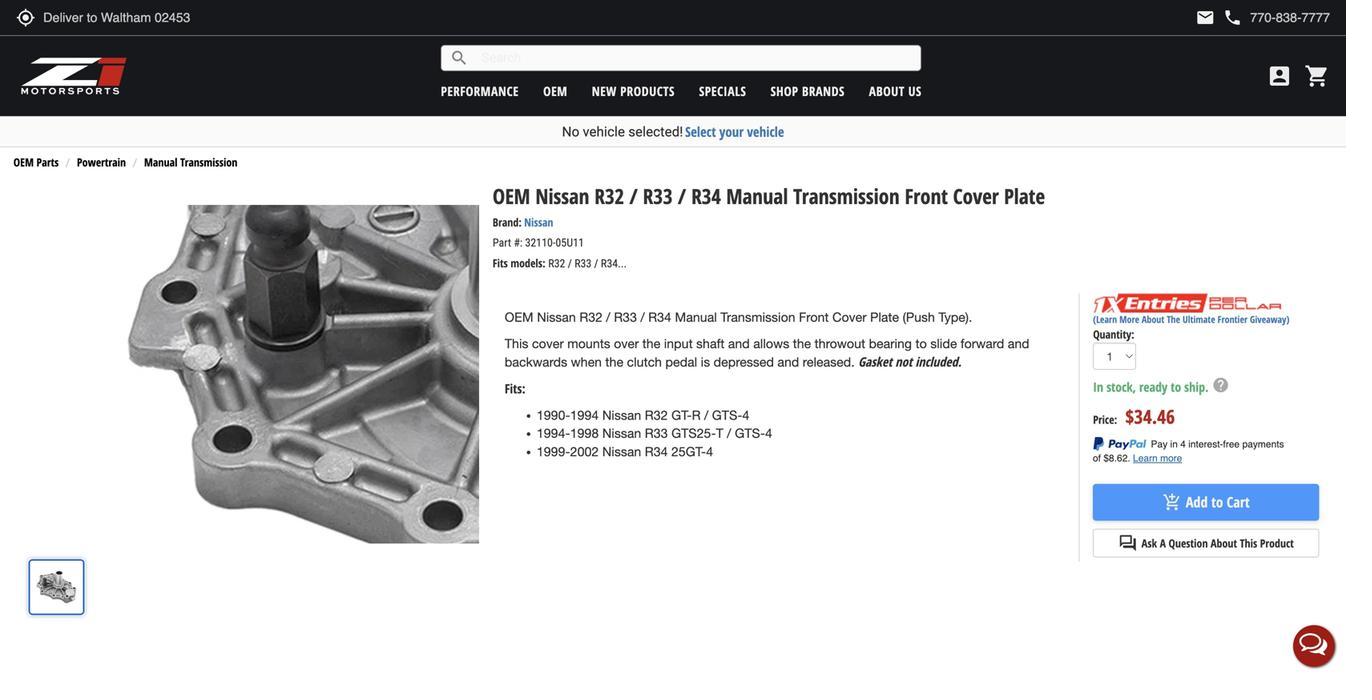 Task type: locate. For each thing, give the bounding box(es) containing it.
1 vertical spatial plate
[[870, 310, 899, 325]]

0 horizontal spatial this
[[505, 336, 529, 351]]

1 vertical spatial r34
[[649, 310, 672, 325]]

to inside the in stock, ready to ship. help
[[1171, 379, 1182, 396]]

2 vertical spatial to
[[1212, 493, 1224, 513]]

oem inside oem nissan r32 / r33 / r34 manual transmission front cover plate brand: nissan part #: 32110-05u11 fits models: r32 / r33 / r34...
[[493, 182, 530, 210]]

frontier
[[1218, 313, 1248, 326]]

(push
[[903, 310, 935, 325]]

oem for oem parts
[[13, 155, 34, 170]]

0 horizontal spatial cover
[[833, 310, 867, 325]]

pedal
[[666, 355, 697, 370]]

2 horizontal spatial and
[[1008, 336, 1030, 351]]

allows
[[754, 336, 790, 351]]

a
[[1160, 536, 1166, 551]]

2 vertical spatial 4
[[706, 445, 713, 460]]

0 vertical spatial r34
[[692, 182, 721, 210]]

r34 for oem nissan r32 / r33 / r34 manual transmission front cover plate (push type).
[[649, 310, 672, 325]]

0 vertical spatial cover
[[953, 182, 999, 210]]

oem up cover
[[505, 310, 534, 325]]

0 vertical spatial to
[[916, 336, 927, 351]]

r34 inside 1990-1994 nissan r32 gt-r / gts-4 1994-1998 nissan r33 gts25-t / gts-4 1999-2002 nissan r34 25gt-4
[[645, 445, 668, 460]]

2 horizontal spatial 4
[[765, 427, 773, 441]]

gts-
[[712, 408, 743, 423], [735, 427, 765, 441]]

gasket
[[859, 354, 892, 371]]

input
[[664, 336, 693, 351]]

1 horizontal spatial front
[[905, 182, 948, 210]]

1 vertical spatial to
[[1171, 379, 1182, 396]]

4 down gts25- at the bottom of page
[[706, 445, 713, 460]]

4 right r
[[743, 408, 750, 423]]

to left the ship.
[[1171, 379, 1182, 396]]

parts
[[36, 155, 59, 170]]

shop brands link
[[771, 83, 845, 100]]

nissan up cover
[[537, 310, 576, 325]]

r34 up input
[[649, 310, 672, 325]]

the right allows
[[793, 336, 811, 351]]

new products link
[[592, 83, 675, 100]]

2 vertical spatial manual
[[675, 310, 717, 325]]

gts- up t
[[712, 408, 743, 423]]

this left the product
[[1240, 536, 1258, 551]]

select your vehicle link
[[685, 123, 784, 141]]

vehicle right no
[[583, 124, 625, 140]]

1 vertical spatial cover
[[833, 310, 867, 325]]

1 horizontal spatial manual
[[675, 310, 717, 325]]

0 vertical spatial front
[[905, 182, 948, 210]]

mail link
[[1196, 8, 1215, 27]]

about left us
[[869, 83, 905, 100]]

manual transmission
[[144, 155, 238, 170]]

manual up shaft
[[675, 310, 717, 325]]

account_box
[[1267, 63, 1293, 89]]

manual down select your vehicle link
[[726, 182, 788, 210]]

r33 down '05u11'
[[575, 257, 592, 270]]

25gt-
[[672, 445, 706, 460]]

transmission inside oem nissan r32 / r33 / r34 manual transmission front cover plate brand: nissan part #: 32110-05u11 fits models: r32 / r33 / r34...
[[793, 182, 900, 210]]

1 vertical spatial about
[[1142, 313, 1165, 326]]

cover
[[953, 182, 999, 210], [833, 310, 867, 325]]

manual
[[144, 155, 177, 170], [726, 182, 788, 210], [675, 310, 717, 325]]

r34 left 25gt-
[[645, 445, 668, 460]]

the
[[1167, 313, 1181, 326]]

0 horizontal spatial plate
[[870, 310, 899, 325]]

r32 down '05u11'
[[548, 257, 565, 270]]

1 horizontal spatial and
[[778, 355, 799, 370]]

oem nissan r32 / r33 / r34 manual transmission front cover plate brand: nissan part #: 32110-05u11 fits models: r32 / r33 / r34...
[[493, 182, 1045, 271]]

and up depressed
[[728, 336, 750, 351]]

this
[[505, 336, 529, 351], [1240, 536, 1258, 551]]

manual for oem nissan r32 / r33 / r34 manual transmission front cover plate (push type).
[[675, 310, 717, 325]]

to up gasket not included.
[[916, 336, 927, 351]]

1 horizontal spatial plate
[[1004, 182, 1045, 210]]

r32 left gt-
[[645, 408, 668, 423]]

front inside oem nissan r32 / r33 / r34 manual transmission front cover plate brand: nissan part #: 32110-05u11 fits models: r32 / r33 / r34...
[[905, 182, 948, 210]]

r33 up the over
[[614, 310, 637, 325]]

cover inside oem nissan r32 / r33 / r34 manual transmission front cover plate brand: nissan part #: 32110-05u11 fits models: r32 / r33 / r34...
[[953, 182, 999, 210]]

ask
[[1142, 536, 1157, 551]]

manual inside oem nissan r32 / r33 / r34 manual transmission front cover plate brand: nissan part #: 32110-05u11 fits models: r32 / r33 / r34...
[[726, 182, 788, 210]]

shop brands
[[771, 83, 845, 100]]

2 vertical spatial transmission
[[721, 310, 796, 325]]

r34
[[692, 182, 721, 210], [649, 310, 672, 325], [645, 445, 668, 460]]

0 vertical spatial about
[[869, 83, 905, 100]]

0 horizontal spatial the
[[606, 355, 624, 370]]

plate
[[1004, 182, 1045, 210], [870, 310, 899, 325]]

about us
[[869, 83, 922, 100]]

question
[[1169, 536, 1208, 551]]

oem for oem
[[543, 83, 568, 100]]

oem up no
[[543, 83, 568, 100]]

0 horizontal spatial manual
[[144, 155, 177, 170]]

r33 down selected!
[[643, 182, 673, 210]]

no
[[562, 124, 580, 140]]

0 vertical spatial manual
[[144, 155, 177, 170]]

1 horizontal spatial this
[[1240, 536, 1258, 551]]

1 vertical spatial transmission
[[793, 182, 900, 210]]

oem up brand:
[[493, 182, 530, 210]]

gasket not included.
[[859, 354, 962, 371]]

about right question
[[1211, 536, 1237, 551]]

1 horizontal spatial 4
[[743, 408, 750, 423]]

plate inside oem nissan r32 / r33 / r34 manual transmission front cover plate brand: nissan part #: 32110-05u11 fits models: r32 / r33 / r34...
[[1004, 182, 1045, 210]]

vehicle right the your
[[747, 123, 784, 141]]

the up the 'clutch' at left bottom
[[643, 336, 661, 351]]

specials
[[699, 83, 746, 100]]

cover for oem nissan r32 / r33 / r34 manual transmission front cover plate brand: nissan part #: 32110-05u11 fits models: r32 / r33 / r34...
[[953, 182, 999, 210]]

mounts
[[568, 336, 611, 351]]

0 horizontal spatial about
[[869, 83, 905, 100]]

0 vertical spatial transmission
[[180, 155, 238, 170]]

1 horizontal spatial cover
[[953, 182, 999, 210]]

shop
[[771, 83, 799, 100]]

manual right powertrain
[[144, 155, 177, 170]]

no vehicle selected! select your vehicle
[[562, 123, 784, 141]]

1 vertical spatial manual
[[726, 182, 788, 210]]

forward
[[961, 336, 1005, 351]]

nissan link
[[524, 215, 553, 230]]

oem left parts at the left of the page
[[13, 155, 34, 170]]

and
[[728, 336, 750, 351], [1008, 336, 1030, 351], [778, 355, 799, 370]]

r32 inside 1990-1994 nissan r32 gt-r / gts-4 1994-1998 nissan r33 gts25-t / gts-4 1999-2002 nissan r34 25gt-4
[[645, 408, 668, 423]]

powertrain link
[[77, 155, 126, 170]]

bearing
[[869, 336, 912, 351]]

0 horizontal spatial to
[[916, 336, 927, 351]]

0 horizontal spatial 4
[[706, 445, 713, 460]]

1 horizontal spatial to
[[1171, 379, 1182, 396]]

over
[[614, 336, 639, 351]]

r32
[[595, 182, 624, 210], [548, 257, 565, 270], [580, 310, 603, 325], [645, 408, 668, 423]]

0 horizontal spatial vehicle
[[583, 124, 625, 140]]

cart
[[1227, 493, 1250, 513]]

1 vertical spatial gts-
[[735, 427, 765, 441]]

/
[[630, 182, 638, 210], [678, 182, 686, 210], [568, 257, 572, 270], [594, 257, 598, 270], [606, 310, 611, 325], [641, 310, 645, 325], [704, 408, 709, 423], [727, 427, 731, 441]]

oem parts link
[[13, 155, 59, 170]]

t
[[716, 427, 724, 441]]

quantity:
[[1093, 327, 1135, 342]]

about left the
[[1142, 313, 1165, 326]]

0 vertical spatial 4
[[743, 408, 750, 423]]

oem for oem nissan r32 / r33 / r34 manual transmission front cover plate brand: nissan part #: 32110-05u11 fits models: r32 / r33 / r34...
[[493, 182, 530, 210]]

/ down no vehicle selected! select your vehicle
[[678, 182, 686, 210]]

0 horizontal spatial front
[[799, 310, 829, 325]]

r34 for oem nissan r32 / r33 / r34 manual transmission front cover plate brand: nissan part #: 32110-05u11 fits models: r32 / r33 / r34...
[[692, 182, 721, 210]]

this up backwards
[[505, 336, 529, 351]]

about
[[869, 83, 905, 100], [1142, 313, 1165, 326], [1211, 536, 1237, 551]]

the down the over
[[606, 355, 624, 370]]

question_answer
[[1119, 534, 1138, 553]]

giveaway)
[[1250, 313, 1290, 326]]

4
[[743, 408, 750, 423], [765, 427, 773, 441], [706, 445, 713, 460]]

to
[[916, 336, 927, 351], [1171, 379, 1182, 396], [1212, 493, 1224, 513]]

price:
[[1093, 412, 1118, 428]]

1 vertical spatial this
[[1240, 536, 1258, 551]]

shopping_cart link
[[1301, 63, 1330, 89]]

cover for oem nissan r32 / r33 / r34 manual transmission front cover plate (push type).
[[833, 310, 867, 325]]

and down allows
[[778, 355, 799, 370]]

vehicle
[[747, 123, 784, 141], [583, 124, 625, 140]]

in
[[1093, 379, 1104, 396]]

Search search field
[[469, 46, 921, 70]]

gts- right t
[[735, 427, 765, 441]]

/ right r
[[704, 408, 709, 423]]

oem
[[543, 83, 568, 100], [13, 155, 34, 170], [493, 182, 530, 210], [505, 310, 534, 325]]

1998
[[570, 427, 599, 441]]

to right add
[[1212, 493, 1224, 513]]

gts25-
[[672, 427, 716, 441]]

front for oem nissan r32 / r33 / r34 manual transmission front cover plate (push type).
[[799, 310, 829, 325]]

2002
[[570, 445, 599, 460]]

r34 inside oem nissan r32 / r33 / r34 manual transmission front cover plate brand: nissan part #: 32110-05u11 fits models: r32 / r33 / r34...
[[692, 182, 721, 210]]

4 right t
[[765, 427, 773, 441]]

/ left the r34...
[[594, 257, 598, 270]]

nissan
[[536, 182, 590, 210], [524, 215, 553, 230], [537, 310, 576, 325], [602, 408, 641, 423], [602, 427, 641, 441], [602, 445, 641, 460]]

r34 down select
[[692, 182, 721, 210]]

oem parts
[[13, 155, 59, 170]]

2 horizontal spatial about
[[1211, 536, 1237, 551]]

oem nissan r32 / r33 / r34 manual transmission front cover plate (push type).
[[505, 310, 973, 325]]

2 vertical spatial about
[[1211, 536, 1237, 551]]

nissan right 1998
[[602, 427, 641, 441]]

0 horizontal spatial and
[[728, 336, 750, 351]]

1 vertical spatial 4
[[765, 427, 773, 441]]

r33
[[643, 182, 673, 210], [575, 257, 592, 270], [614, 310, 637, 325], [645, 427, 668, 441]]

1 vertical spatial front
[[799, 310, 829, 325]]

r32 up the r34...
[[595, 182, 624, 210]]

2 horizontal spatial manual
[[726, 182, 788, 210]]

more
[[1120, 313, 1140, 326]]

2 vertical spatial r34
[[645, 445, 668, 460]]

us
[[909, 83, 922, 100]]

r33 left gts25- at the bottom of page
[[645, 427, 668, 441]]

0 vertical spatial plate
[[1004, 182, 1045, 210]]

0 vertical spatial this
[[505, 336, 529, 351]]

and right forward
[[1008, 336, 1030, 351]]

front
[[905, 182, 948, 210], [799, 310, 829, 325]]

is
[[701, 355, 710, 370]]



Task type: vqa. For each thing, say whether or not it's contained in the screenshot.
Nissan link on the left top of page
yes



Task type: describe. For each thing, give the bounding box(es) containing it.
products
[[620, 83, 675, 100]]

(learn more about the ultimate frontier giveaway) link
[[1093, 313, 1290, 326]]

/ right t
[[727, 427, 731, 441]]

ready
[[1140, 379, 1168, 396]]

mail
[[1196, 8, 1215, 27]]

my_location
[[16, 8, 35, 27]]

1990-1994 nissan r32 gt-r / gts-4 1994-1998 nissan r33 gts25-t / gts-4 1999-2002 nissan r34 25gt-4
[[537, 408, 773, 460]]

models:
[[511, 256, 546, 271]]

gt-
[[672, 408, 692, 423]]

ship.
[[1185, 379, 1209, 396]]

search
[[450, 48, 469, 68]]

to inside this cover mounts over the input shaft and allows the throwout bearing to slide forward and backwards when the clutch pedal is depressed and released.
[[916, 336, 927, 351]]

z1 motorsports logo image
[[20, 56, 128, 96]]

question_answer ask a question about this product
[[1119, 534, 1294, 553]]

nissan up nissan link
[[536, 182, 590, 210]]

32110-
[[525, 236, 556, 250]]

phone link
[[1223, 8, 1330, 27]]

new products
[[592, 83, 675, 100]]

when
[[571, 355, 602, 370]]

cover
[[532, 336, 564, 351]]

price: $34.46
[[1093, 404, 1175, 430]]

/ down '05u11'
[[568, 257, 572, 270]]

select
[[685, 123, 716, 141]]

r32 up mounts
[[580, 310, 603, 325]]

(learn more about the ultimate frontier giveaway)
[[1093, 313, 1290, 326]]

2 horizontal spatial to
[[1212, 493, 1224, 513]]

about inside question_answer ask a question about this product
[[1211, 536, 1237, 551]]

clutch
[[627, 355, 662, 370]]

add_shopping_cart
[[1163, 493, 1182, 513]]

r
[[692, 408, 701, 423]]

about us link
[[869, 83, 922, 100]]

0 vertical spatial gts-
[[712, 408, 743, 423]]

part
[[493, 236, 511, 250]]

shaft
[[697, 336, 725, 351]]

performance
[[441, 83, 519, 100]]

in stock, ready to ship. help
[[1093, 377, 1230, 396]]

1999-
[[537, 445, 570, 460]]

front for oem nissan r32 / r33 / r34 manual transmission front cover plate brand: nissan part #: 32110-05u11 fits models: r32 / r33 / r34...
[[905, 182, 948, 210]]

nissan right 2002
[[602, 445, 641, 460]]

phone
[[1223, 8, 1243, 27]]

shopping_cart
[[1305, 63, 1330, 89]]

brand:
[[493, 215, 522, 230]]

included.
[[916, 354, 962, 371]]

mail phone
[[1196, 8, 1243, 27]]

oem for oem nissan r32 / r33 / r34 manual transmission front cover plate (push type).
[[505, 310, 534, 325]]

nissan up the 32110-
[[524, 215, 553, 230]]

plate for oem nissan r32 / r33 / r34 manual transmission front cover plate (push type).
[[870, 310, 899, 325]]

/ down selected!
[[630, 182, 638, 210]]

/ up the 'clutch' at left bottom
[[641, 310, 645, 325]]

add
[[1186, 493, 1208, 513]]

selected!
[[629, 124, 683, 140]]

$34.46
[[1126, 404, 1175, 430]]

powertrain
[[77, 155, 126, 170]]

this inside this cover mounts over the input shaft and allows the throwout bearing to slide forward and backwards when the clutch pedal is depressed and released.
[[505, 336, 529, 351]]

fits:
[[505, 380, 526, 398]]

slide
[[931, 336, 957, 351]]

fits
[[493, 256, 508, 271]]

brands
[[802, 83, 845, 100]]

this inside question_answer ask a question about this product
[[1240, 536, 1258, 551]]

throwout
[[815, 336, 866, 351]]

product
[[1260, 536, 1294, 551]]

plate for oem nissan r32 / r33 / r34 manual transmission front cover plate brand: nissan part #: 32110-05u11 fits models: r32 / r33 / r34...
[[1004, 182, 1045, 210]]

released.
[[803, 355, 855, 370]]

add_shopping_cart add to cart
[[1163, 493, 1250, 513]]

1990-
[[537, 408, 570, 423]]

backwards
[[505, 355, 568, 370]]

(learn
[[1093, 313, 1117, 326]]

r33 inside 1990-1994 nissan r32 gt-r / gts-4 1994-1998 nissan r33 gts25-t / gts-4 1999-2002 nissan r34 25gt-4
[[645, 427, 668, 441]]

05u11
[[556, 236, 584, 250]]

1994-
[[537, 427, 570, 441]]

transmission for oem nissan r32 / r33 / r34 manual transmission front cover plate (push type).
[[721, 310, 796, 325]]

depressed
[[714, 355, 774, 370]]

oem link
[[543, 83, 568, 100]]

1994
[[570, 408, 599, 423]]

your
[[720, 123, 744, 141]]

2 horizontal spatial the
[[793, 336, 811, 351]]

nissan right 1994
[[602, 408, 641, 423]]

manual transmission link
[[144, 155, 238, 170]]

type).
[[939, 310, 973, 325]]

1 horizontal spatial the
[[643, 336, 661, 351]]

this cover mounts over the input shaft and allows the throwout bearing to slide forward and backwards when the clutch pedal is depressed and released.
[[505, 336, 1030, 370]]

1 horizontal spatial vehicle
[[747, 123, 784, 141]]

vehicle inside no vehicle selected! select your vehicle
[[583, 124, 625, 140]]

r34...
[[601, 257, 627, 270]]

not
[[896, 354, 913, 371]]

stock,
[[1107, 379, 1136, 396]]

manual for oem nissan r32 / r33 / r34 manual transmission front cover plate brand: nissan part #: 32110-05u11 fits models: r32 / r33 / r34...
[[726, 182, 788, 210]]

transmission for oem nissan r32 / r33 / r34 manual transmission front cover plate brand: nissan part #: 32110-05u11 fits models: r32 / r33 / r34...
[[793, 182, 900, 210]]

/ up mounts
[[606, 310, 611, 325]]

new
[[592, 83, 617, 100]]

help
[[1212, 377, 1230, 394]]

ultimate
[[1183, 313, 1216, 326]]

#:
[[514, 236, 523, 250]]

1 horizontal spatial about
[[1142, 313, 1165, 326]]



